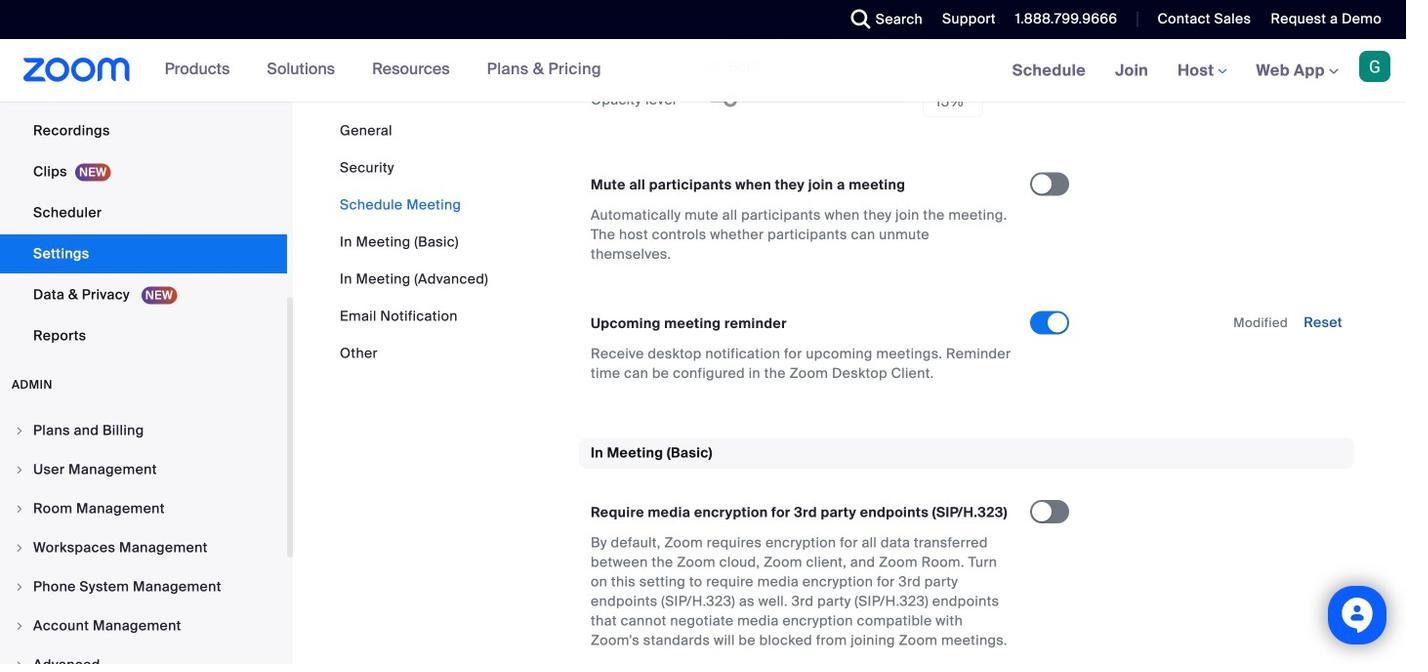 Task type: vqa. For each thing, say whether or not it's contained in the screenshot.
first menu item from the bottom of the Admin Menu menu
yes



Task type: describe. For each thing, give the bounding box(es) containing it.
1 menu item from the top
[[0, 412, 287, 449]]

4 menu item from the top
[[0, 529, 287, 567]]

in meeting (basic) element
[[579, 438, 1355, 664]]

side navigation navigation
[[0, 0, 293, 664]]

product information navigation
[[150, 39, 616, 102]]

personal menu menu
[[0, 0, 287, 358]]

3 right image from the top
[[14, 620, 25, 632]]

meetings navigation
[[998, 39, 1407, 103]]

2 right image from the top
[[14, 542, 25, 554]]

3 right image from the top
[[14, 581, 25, 593]]



Task type: locate. For each thing, give the bounding box(es) containing it.
admin menu menu
[[0, 412, 287, 664]]

right image
[[14, 425, 25, 437], [14, 542, 25, 554], [14, 620, 25, 632], [14, 659, 25, 664]]

banner
[[0, 39, 1407, 103]]

5 menu item from the top
[[0, 569, 287, 606]]

0 vertical spatial right image
[[14, 464, 25, 476]]

6 menu item from the top
[[0, 608, 287, 645]]

1 right image from the top
[[14, 464, 25, 476]]

menu bar
[[340, 121, 489, 363]]

set opacity level text field
[[923, 86, 984, 118]]

right image
[[14, 464, 25, 476], [14, 503, 25, 515], [14, 581, 25, 593]]

2 vertical spatial right image
[[14, 581, 25, 593]]

menu item
[[0, 412, 287, 449], [0, 451, 287, 488], [0, 490, 287, 528], [0, 529, 287, 567], [0, 569, 287, 606], [0, 608, 287, 645], [0, 647, 287, 664]]

1 right image from the top
[[14, 425, 25, 437]]

2 menu item from the top
[[0, 451, 287, 488]]

1 vertical spatial right image
[[14, 503, 25, 515]]

zoom logo image
[[23, 58, 131, 82]]

option group
[[705, 20, 1031, 83]]

2 right image from the top
[[14, 503, 25, 515]]

7 menu item from the top
[[0, 647, 287, 664]]

3 menu item from the top
[[0, 490, 287, 528]]

4 right image from the top
[[14, 659, 25, 664]]

profile picture image
[[1360, 51, 1391, 82]]



